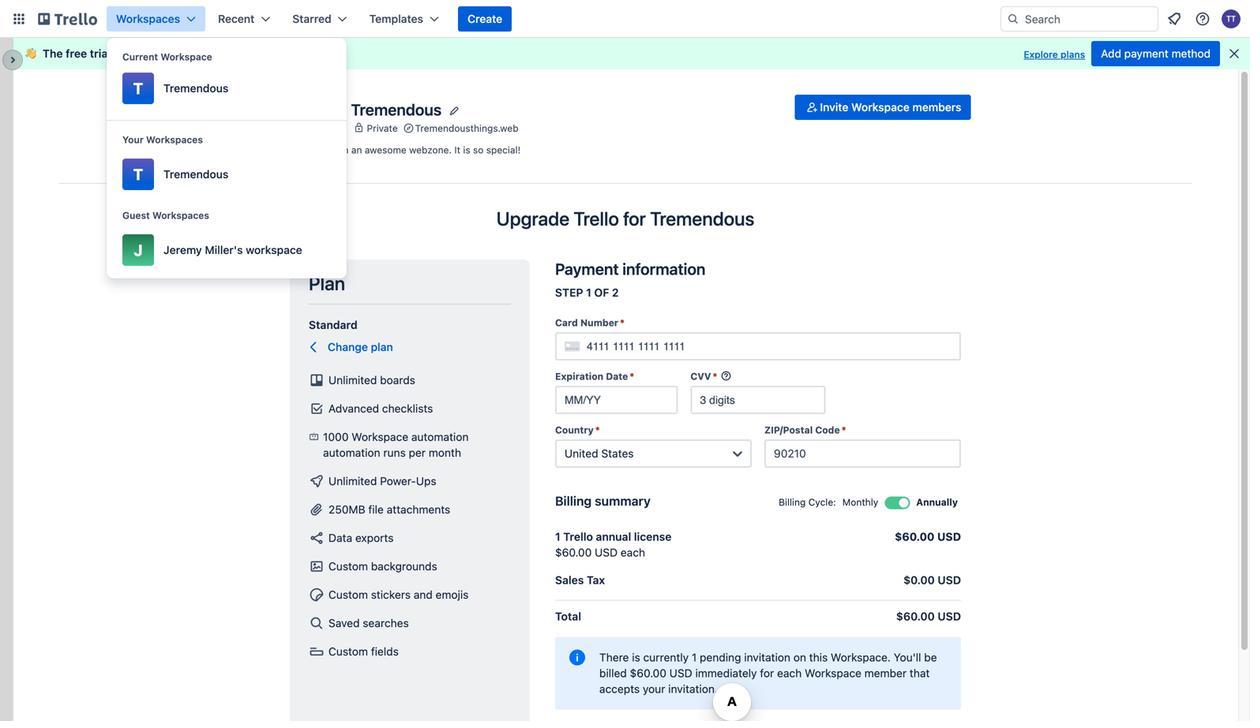 Task type: locate. For each thing, give the bounding box(es) containing it.
billing for billing cycle : monthly
[[779, 497, 806, 508]]

is
[[317, 145, 325, 156], [463, 145, 470, 156], [632, 652, 640, 665]]

usd down the $0.00 usd
[[938, 611, 961, 624]]

custom for custom backgrounds
[[329, 560, 368, 573]]

automation up month
[[411, 431, 469, 444]]

:
[[833, 497, 836, 508]]

0 vertical spatial each
[[621, 547, 645, 560]]

united states
[[565, 447, 634, 460]]

back to home image
[[38, 6, 97, 32]]

0 vertical spatial automation
[[411, 431, 469, 444]]

is right it
[[463, 145, 470, 156]]

2 horizontal spatial for
[[760, 667, 774, 680]]

$60.00 up sales
[[555, 547, 592, 560]]

each down annual
[[621, 547, 645, 560]]

exports
[[355, 532, 394, 545]]

0 vertical spatial unlimited
[[329, 374, 377, 387]]

1 vertical spatial 1
[[555, 531, 561, 544]]

usd right $0.00 in the bottom right of the page
[[938, 574, 961, 587]]

card
[[555, 318, 578, 329]]

for right ended
[[235, 47, 250, 60]]

billing left "cycle"
[[779, 497, 806, 508]]

saved
[[329, 617, 360, 630]]

usd inside 1 trello annual license $60.00 usd each
[[595, 547, 618, 560]]

an
[[351, 145, 362, 156]]

2 vertical spatial custom
[[329, 646, 368, 659]]

jeremy
[[164, 244, 202, 257]]

1 vertical spatial custom
[[329, 589, 368, 602]]

* right code
[[842, 425, 846, 436]]

2 vertical spatial 1
[[692, 652, 697, 665]]

t down current
[[133, 79, 143, 98]]

trello left annual
[[563, 531, 593, 544]]

workspace right current
[[161, 51, 212, 62]]

0 horizontal spatial for
[[235, 47, 250, 60]]

custom down saved
[[329, 646, 368, 659]]

your workspaces
[[122, 134, 203, 145]]

0 vertical spatial of
[[113, 47, 124, 60]]

workspaces right your
[[146, 134, 203, 145]]

card number *
[[555, 318, 625, 329]]

$60.00 down the annually
[[895, 531, 935, 544]]

0 vertical spatial for
[[235, 47, 250, 60]]

0 horizontal spatial is
[[317, 145, 325, 156]]

Search field
[[1001, 6, 1159, 32]]

united
[[565, 447, 598, 460]]

t down your
[[133, 165, 143, 184]]

of for the
[[113, 47, 124, 60]]

2 horizontal spatial 1
[[692, 652, 697, 665]]

unlimited up advanced
[[329, 374, 377, 387]]

usd down annual
[[595, 547, 618, 560]]

1 horizontal spatial automation
[[411, 431, 469, 444]]

* right number
[[620, 318, 625, 329]]

1 horizontal spatial 1
[[586, 286, 592, 299]]

unlimited for unlimited boards
[[329, 374, 377, 387]]

invite workspace members
[[820, 101, 962, 114]]

workspaces
[[116, 12, 180, 25], [146, 134, 203, 145], [152, 210, 209, 221]]

tremendous
[[164, 82, 229, 95], [351, 100, 442, 119], [164, 168, 229, 181], [650, 208, 755, 230]]

0 horizontal spatial each
[[621, 547, 645, 560]]

per
[[409, 447, 426, 460]]

2 horizontal spatial is
[[632, 652, 640, 665]]

each down on
[[777, 667, 802, 680]]

states
[[601, 447, 634, 460]]

workspace inside the 1000 workspace automation automation runs per month
[[352, 431, 408, 444]]

1 vertical spatial t
[[311, 102, 328, 135]]

of inside banner
[[113, 47, 124, 60]]

of right trial
[[113, 47, 124, 60]]

250mb
[[329, 504, 365, 517]]

* left "open cvv tooltip" icon
[[713, 371, 717, 382]]

👋 the free trial of premium has ended for
[[25, 47, 253, 60]]

1 left pending at right
[[692, 652, 697, 665]]

plan
[[309, 273, 345, 295]]

0 horizontal spatial 1
[[555, 531, 561, 544]]

1 unlimited from the top
[[329, 374, 377, 387]]

custom down data
[[329, 560, 368, 573]]

data exports
[[329, 532, 394, 545]]

workspaces up the jeremy
[[152, 210, 209, 221]]

1 vertical spatial unlimited
[[329, 475, 377, 488]]

stickers
[[371, 589, 411, 602]]

workspaces up the premium
[[116, 12, 180, 25]]

0 horizontal spatial of
[[113, 47, 124, 60]]

workspace down "this"
[[805, 667, 862, 680]]

method
[[1172, 47, 1211, 60]]

custom up saved
[[329, 589, 368, 602]]

billing cycle : monthly
[[779, 497, 879, 508]]

templates button
[[360, 6, 449, 32]]

workspace for 1000
[[352, 431, 408, 444]]

billing
[[555, 494, 592, 509], [779, 497, 806, 508]]

you'll
[[894, 652, 921, 665]]

2 custom from the top
[[329, 589, 368, 602]]

$60.00 usd down the annually
[[895, 531, 961, 544]]

for inside banner
[[235, 47, 250, 60]]

sales
[[555, 574, 584, 587]]

1 vertical spatial for
[[623, 208, 646, 230]]

miller's
[[205, 244, 243, 257]]

usd up invitation.
[[670, 667, 692, 680]]

1 inside payment information step 1 of 2
[[586, 286, 592, 299]]

unlimited up 250mb
[[329, 475, 377, 488]]

3 custom from the top
[[329, 646, 368, 659]]

your
[[122, 134, 144, 145]]

workspace inside immediately for each workspace member that accepts your invitation.
[[805, 667, 862, 680]]

workspace right invite
[[852, 101, 910, 114]]

1 up sales
[[555, 531, 561, 544]]

t up this
[[311, 102, 328, 135]]

0 vertical spatial custom
[[329, 560, 368, 573]]

1 horizontal spatial billing
[[779, 497, 806, 508]]

for
[[235, 47, 250, 60], [623, 208, 646, 230], [760, 667, 774, 680]]

0 vertical spatial 1
[[586, 286, 592, 299]]

add
[[1101, 47, 1122, 60]]

guest workspaces
[[122, 210, 209, 221]]

2 vertical spatial workspaces
[[152, 210, 209, 221]]

automation down 1000
[[323, 447, 380, 460]]

such
[[327, 145, 349, 156]]

invitation.
[[668, 683, 718, 696]]

trello up payment
[[574, 208, 619, 230]]

saved searches
[[329, 617, 409, 630]]

awesome
[[365, 145, 407, 156]]

1 vertical spatial $60.00 usd
[[896, 611, 961, 624]]

0 vertical spatial workspaces
[[116, 12, 180, 25]]

90210 text field
[[765, 440, 961, 468]]

license
[[634, 531, 672, 544]]

2 unlimited from the top
[[329, 475, 377, 488]]

custom fields
[[329, 646, 399, 659]]

accepts
[[600, 683, 640, 696]]

for up information
[[623, 208, 646, 230]]

tremendousthings.web
[[415, 123, 519, 134]]

invite workspace members button
[[795, 95, 971, 120]]

$60.00 up your in the bottom right of the page
[[630, 667, 667, 680]]

open cvv tooltip image
[[721, 371, 732, 382]]

1000 workspace automation automation runs per month
[[323, 431, 469, 460]]

this
[[296, 145, 315, 156]]

has
[[177, 47, 196, 60]]

change plan
[[328, 341, 393, 354]]

add payment method
[[1101, 47, 1211, 60]]

billing for billing summary
[[555, 494, 592, 509]]

and
[[414, 589, 433, 602]]

this is such an awesome webzone. it is so special!
[[296, 145, 521, 156]]

for down invitation
[[760, 667, 774, 680]]

is for this
[[317, 145, 325, 156]]

1 right step
[[586, 286, 592, 299]]

workspace inside button
[[852, 101, 910, 114]]

custom
[[329, 560, 368, 573], [329, 589, 368, 602], [329, 646, 368, 659]]

0 horizontal spatial automation
[[323, 447, 380, 460]]

there
[[600, 652, 629, 665]]

of inside payment information step 1 of 2
[[594, 286, 609, 299]]

$60.00 usd down currently
[[630, 667, 692, 680]]

expiration
[[555, 371, 604, 382]]

workspace up runs
[[352, 431, 408, 444]]

* right country
[[595, 425, 600, 436]]

banner
[[13, 38, 1250, 70]]

billing down united
[[555, 494, 592, 509]]

custom for custom fields
[[329, 646, 368, 659]]

1 for payment
[[586, 286, 592, 299]]

1 vertical spatial trello
[[563, 531, 593, 544]]

each
[[621, 547, 645, 560], [777, 667, 802, 680]]

1 vertical spatial workspaces
[[146, 134, 203, 145]]

2 vertical spatial for
[[760, 667, 774, 680]]

0 horizontal spatial billing
[[555, 494, 592, 509]]

* for card number *
[[620, 318, 625, 329]]

change plan button
[[306, 340, 393, 355]]

is right this
[[317, 145, 325, 156]]

guest
[[122, 210, 150, 221]]

1 custom from the top
[[329, 560, 368, 573]]

of left 2
[[594, 286, 609, 299]]

1 horizontal spatial each
[[777, 667, 802, 680]]

* right date on the bottom of the page
[[630, 371, 634, 382]]

upgrade
[[496, 208, 570, 230]]

each inside immediately for each workspace member that accepts your invitation.
[[777, 667, 802, 680]]

total
[[555, 611, 581, 624]]

t inside t button
[[311, 102, 328, 135]]

trello inside 1 trello annual license $60.00 usd each
[[563, 531, 593, 544]]

templates
[[369, 12, 423, 25]]

plan
[[371, 341, 393, 354]]

is right the there
[[632, 652, 640, 665]]

tremendous down "has"
[[164, 82, 229, 95]]

monthly
[[843, 497, 879, 508]]

emojis
[[436, 589, 469, 602]]

1 for there
[[692, 652, 697, 665]]

recent
[[218, 12, 255, 25]]

custom for custom stickers and emojis
[[329, 589, 368, 602]]

2 vertical spatial t
[[133, 165, 143, 184]]

billed
[[600, 667, 627, 680]]

1 vertical spatial each
[[777, 667, 802, 680]]

summary
[[595, 494, 651, 509]]

1 vertical spatial of
[[594, 286, 609, 299]]

recent button
[[209, 6, 280, 32]]

1 horizontal spatial of
[[594, 286, 609, 299]]

workspace
[[161, 51, 212, 62], [852, 101, 910, 114], [352, 431, 408, 444], [805, 667, 862, 680]]

primary element
[[0, 0, 1250, 38]]

workspace for invite
[[852, 101, 910, 114]]

0 vertical spatial trello
[[574, 208, 619, 230]]

$60.00 usd down the $0.00 usd
[[896, 611, 961, 624]]



Task type: describe. For each thing, give the bounding box(es) containing it.
this
[[809, 652, 828, 665]]

tremendous down your workspaces
[[164, 168, 229, 181]]

0 vertical spatial $60.00 usd
[[895, 531, 961, 544]]

explore plans
[[1024, 49, 1085, 60]]

👋
[[25, 47, 36, 60]]

runs
[[383, 447, 406, 460]]

250mb file attachments
[[329, 504, 450, 517]]

trello for 1
[[563, 531, 593, 544]]

invitation
[[744, 652, 791, 665]]

0 vertical spatial t
[[133, 79, 143, 98]]

date
[[606, 371, 628, 382]]

workspaces for your
[[146, 134, 203, 145]]

ups
[[416, 475, 437, 488]]

current
[[122, 51, 158, 62]]

workspace.
[[831, 652, 891, 665]]

sm image
[[804, 100, 820, 115]]

0 notifications image
[[1165, 9, 1184, 28]]

webzone.
[[409, 145, 452, 156]]

premium
[[127, 47, 174, 60]]

workspaces button
[[107, 6, 205, 32]]

cvv
[[691, 371, 711, 382]]

starred
[[292, 12, 332, 25]]

$60.00 down $0.00 in the bottom right of the page
[[896, 611, 935, 624]]

each inside 1 trello annual license $60.00 usd each
[[621, 547, 645, 560]]

month
[[429, 447, 461, 460]]

workspace
[[246, 244, 302, 257]]

open information menu image
[[1195, 11, 1211, 27]]

private
[[367, 123, 398, 134]]

country
[[555, 425, 594, 436]]

banner containing 👋
[[13, 38, 1250, 70]]

custom stickers and emojis
[[329, 589, 469, 602]]

unlimited power-ups
[[329, 475, 437, 488]]

plans
[[1061, 49, 1085, 60]]

1 horizontal spatial is
[[463, 145, 470, 156]]

you'll be billed
[[600, 652, 937, 680]]

1 vertical spatial automation
[[323, 447, 380, 460]]

explore plans button
[[1024, 45, 1085, 64]]

payment information step 1 of 2
[[555, 260, 706, 299]]

zip/postal
[[765, 425, 813, 436]]

country *
[[555, 425, 600, 436]]

$0.00 usd
[[904, 574, 961, 587]]

2 vertical spatial $60.00 usd
[[630, 667, 692, 680]]

number
[[581, 318, 619, 329]]

$60.00 inside 1 trello annual license $60.00 usd each
[[555, 547, 592, 560]]

workspace for current
[[161, 51, 212, 62]]

2
[[612, 286, 619, 299]]

add payment method button
[[1092, 41, 1220, 66]]

1000
[[323, 431, 349, 444]]

j
[[134, 241, 143, 259]]

annually
[[916, 497, 958, 508]]

member
[[865, 667, 907, 680]]

wave image
[[25, 47, 36, 61]]

create
[[468, 12, 502, 25]]

special!
[[486, 145, 521, 156]]

1 inside 1 trello annual license $60.00 usd each
[[555, 531, 561, 544]]

is for there
[[632, 652, 640, 665]]

trial
[[90, 47, 111, 60]]

file
[[368, 504, 384, 517]]

tremendous up information
[[650, 208, 755, 230]]

* for expiration date *
[[630, 371, 634, 382]]

sales tax
[[555, 574, 605, 587]]

checklists
[[382, 402, 433, 415]]

standard
[[309, 319, 358, 332]]

ended
[[199, 47, 232, 60]]

searches
[[363, 617, 409, 630]]

workspaces for guest
[[152, 210, 209, 221]]

workspaces inside popup button
[[116, 12, 180, 25]]

unlimited boards
[[329, 374, 415, 387]]

of for information
[[594, 286, 609, 299]]

1 horizontal spatial for
[[623, 208, 646, 230]]

zip/postal code *
[[765, 425, 846, 436]]

t button
[[296, 95, 343, 142]]

on
[[794, 652, 806, 665]]

your
[[643, 683, 665, 696]]

tremendous up private
[[351, 100, 442, 119]]

invite
[[820, 101, 849, 114]]

* for zip/postal code *
[[842, 425, 846, 436]]

explore
[[1024, 49, 1058, 60]]

power-
[[380, 475, 416, 488]]

code
[[815, 425, 840, 436]]

fields
[[371, 646, 399, 659]]

expiration date *
[[555, 371, 634, 382]]

upgrade trello for tremendous
[[496, 208, 755, 230]]

search image
[[1007, 13, 1020, 25]]

trello for upgrade
[[574, 208, 619, 230]]

for inside immediately for each workspace member that accepts your invitation.
[[760, 667, 774, 680]]

starred button
[[283, 6, 357, 32]]

$0.00
[[904, 574, 935, 587]]

pending
[[700, 652, 741, 665]]

immediately for each workspace member that accepts your invitation.
[[600, 667, 930, 696]]

create button
[[458, 6, 512, 32]]

payment
[[555, 260, 619, 278]]

tremendousthings.web link
[[415, 120, 519, 136]]

unlimited for unlimited power-ups
[[329, 475, 377, 488]]

usd down the annually
[[937, 531, 961, 544]]

terry turtle (terryturtle) image
[[1222, 9, 1241, 28]]

cycle
[[809, 497, 833, 508]]

so
[[473, 145, 484, 156]]

payment
[[1125, 47, 1169, 60]]

members
[[913, 101, 962, 114]]

backgrounds
[[371, 560, 437, 573]]

jeremy miller's workspace
[[164, 244, 302, 257]]

tax
[[587, 574, 605, 587]]



Task type: vqa. For each thing, say whether or not it's contained in the screenshot.
topmost FOR
yes



